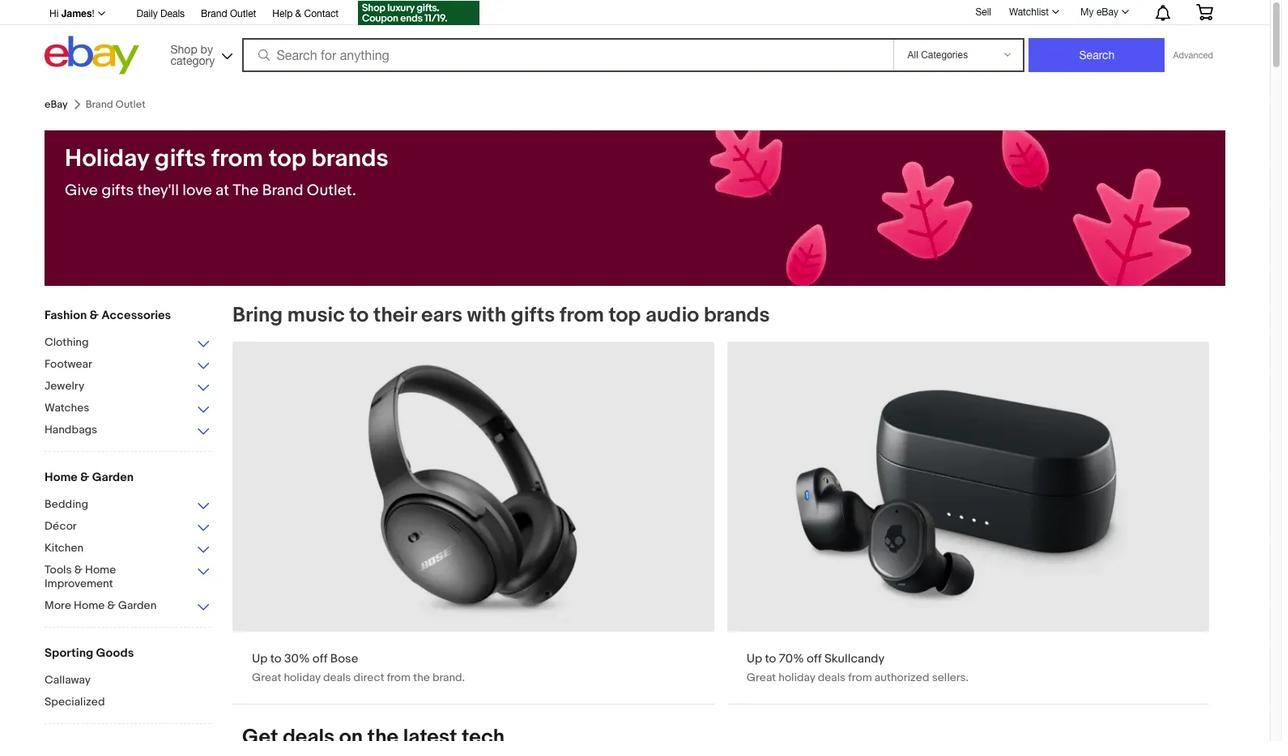 Task type: describe. For each thing, give the bounding box(es) containing it.
footwear button
[[45, 357, 211, 373]]

get the coupon image
[[358, 1, 480, 25]]

with
[[467, 303, 506, 328]]

garden inside the bedding décor kitchen tools & home improvement more home & garden
[[118, 599, 157, 613]]

bose
[[330, 651, 358, 667]]

deals for bose
[[323, 671, 351, 685]]

top inside bring music to their ears with gifts from top audio brands main content
[[609, 303, 641, 328]]

sporting
[[45, 646, 93, 661]]

brand inside holiday gifts from top brands give gifts they'll love at the brand outlet.
[[262, 182, 303, 200]]

2 vertical spatial home
[[74, 599, 105, 613]]

from inside up to 70% off skullcandy great holiday deals from authorized sellers.
[[849, 671, 872, 685]]

help
[[273, 8, 293, 19]]

deals for skullcandy
[[818, 671, 846, 685]]

none text field inside bring music to their ears with gifts from top audio brands main content
[[233, 342, 715, 704]]

contact
[[304, 8, 339, 19]]

jewelry
[[45, 379, 84, 393]]

shop by category
[[171, 43, 215, 67]]

hi james !
[[49, 7, 94, 19]]

watchlist link
[[1001, 2, 1067, 22]]

tools & home improvement button
[[45, 563, 211, 592]]

décor
[[45, 519, 77, 533]]

bedding décor kitchen tools & home improvement more home & garden
[[45, 498, 157, 613]]

holiday for 30%
[[284, 671, 321, 685]]

my
[[1081, 6, 1094, 18]]

clothing footwear jewelry watches handbags
[[45, 335, 97, 437]]

off for bose
[[313, 651, 328, 667]]

bring music to their ears with gifts from top audio brands main content
[[223, 303, 1226, 741]]

up for up to 70% off skullcandy
[[747, 651, 763, 667]]

brand outlet
[[201, 8, 256, 19]]

up to 70% off skullcandy great holiday deals from authorized sellers.
[[747, 651, 969, 685]]

fashion & accessories
[[45, 308, 171, 323]]

ears
[[421, 303, 463, 328]]

at
[[216, 182, 229, 200]]

0 horizontal spatial ebay
[[45, 98, 68, 111]]

gifts for holiday
[[101, 182, 134, 200]]

music
[[288, 303, 345, 328]]

brands inside main content
[[704, 303, 770, 328]]

bedding
[[45, 498, 88, 511]]

my ebay link
[[1072, 2, 1137, 22]]

hi
[[49, 8, 59, 19]]

watchlist
[[1010, 6, 1049, 18]]

specialized link
[[45, 695, 211, 711]]

help & contact
[[273, 8, 339, 19]]

to for up to 30% off bose
[[270, 651, 282, 667]]

1 vertical spatial home
[[85, 563, 116, 577]]

up for up to 30% off bose
[[252, 651, 268, 667]]

sporting goods
[[45, 646, 134, 661]]

help & contact link
[[273, 6, 339, 23]]

the
[[413, 671, 430, 685]]

by
[[201, 43, 213, 56]]

the
[[233, 182, 259, 200]]

none text field inside bring music to their ears with gifts from top audio brands main content
[[728, 342, 1210, 704]]

!
[[92, 8, 94, 19]]

kitchen
[[45, 541, 84, 555]]

gifts for bring
[[511, 303, 555, 328]]

to for up to 70% off skullcandy
[[765, 651, 777, 667]]

audio
[[646, 303, 699, 328]]

goods
[[96, 646, 134, 661]]

skullcandy
[[825, 651, 885, 667]]

brands inside holiday gifts from top brands give gifts they'll love at the brand outlet.
[[312, 144, 389, 173]]

callaway link
[[45, 673, 211, 689]]



Task type: locate. For each thing, give the bounding box(es) containing it.
outlet.
[[307, 182, 356, 200]]

category
[[171, 54, 215, 67]]

ebay link
[[45, 98, 68, 111]]

& for contact
[[295, 8, 302, 19]]

ebay up holiday
[[45, 98, 68, 111]]

they'll
[[137, 182, 179, 200]]

1 horizontal spatial gifts
[[155, 144, 206, 173]]

holiday for 70%
[[779, 671, 816, 685]]

authorized
[[875, 671, 930, 685]]

more
[[45, 599, 71, 613]]

give
[[65, 182, 98, 200]]

1 horizontal spatial to
[[349, 303, 369, 328]]

outlet
[[230, 8, 256, 19]]

my ebay
[[1081, 6, 1119, 18]]

accessories
[[101, 308, 171, 323]]

to
[[349, 303, 369, 328], [270, 651, 282, 667], [765, 651, 777, 667]]

1 off from the left
[[313, 651, 328, 667]]

top
[[269, 144, 306, 173], [609, 303, 641, 328]]

0 horizontal spatial great
[[252, 671, 281, 685]]

garden up bedding dropdown button
[[92, 470, 134, 485]]

holiday down 70%
[[779, 671, 816, 685]]

ebay right "my"
[[1097, 6, 1119, 18]]

Search for anything text field
[[244, 40, 891, 70]]

gifts inside bring music to their ears with gifts from top audio brands main content
[[511, 303, 555, 328]]

brands right audio
[[704, 303, 770, 328]]

1 holiday from the left
[[284, 671, 321, 685]]

brand right the
[[262, 182, 303, 200]]

0 horizontal spatial top
[[269, 144, 306, 173]]

up
[[252, 651, 268, 667], [747, 651, 763, 667]]

0 vertical spatial ebay
[[1097, 6, 1119, 18]]

bring
[[233, 303, 283, 328]]

& down tools & home improvement dropdown button
[[107, 599, 116, 613]]

none text field containing up to 30% off bose
[[233, 342, 715, 704]]

brands up outlet.
[[312, 144, 389, 173]]

0 horizontal spatial gifts
[[101, 182, 134, 200]]

gifts down holiday
[[101, 182, 134, 200]]

great
[[252, 671, 281, 685], [747, 671, 776, 685]]

30%
[[284, 651, 310, 667]]

1 horizontal spatial great
[[747, 671, 776, 685]]

gifts up love
[[155, 144, 206, 173]]

1 horizontal spatial top
[[609, 303, 641, 328]]

None text field
[[233, 342, 715, 704]]

holiday
[[284, 671, 321, 685], [779, 671, 816, 685]]

footwear
[[45, 357, 92, 371]]

2 up from the left
[[747, 651, 763, 667]]

off
[[313, 651, 328, 667], [807, 651, 822, 667]]

james
[[61, 7, 92, 19]]

holiday down 30%
[[284, 671, 321, 685]]

tools
[[45, 563, 72, 577]]

fashion
[[45, 308, 87, 323]]

70%
[[779, 651, 804, 667]]

jewelry button
[[45, 379, 211, 395]]

deals
[[161, 8, 185, 19]]

none submit inside the shop by category banner
[[1029, 38, 1166, 72]]

& right tools
[[74, 563, 82, 577]]

up left 70%
[[747, 651, 763, 667]]

1 vertical spatial brand
[[262, 182, 303, 200]]

sellers.
[[932, 671, 969, 685]]

up to 30% off bose great holiday deals direct from the brand.
[[252, 651, 465, 685]]

deals inside up to 70% off skullcandy great holiday deals from authorized sellers.
[[818, 671, 846, 685]]

off right 70%
[[807, 651, 822, 667]]

2 great from the left
[[747, 671, 776, 685]]

0 vertical spatial brands
[[312, 144, 389, 173]]

your shopping cart image
[[1196, 4, 1215, 20]]

from
[[212, 144, 263, 173], [560, 303, 604, 328], [387, 671, 411, 685], [849, 671, 872, 685]]

1 up from the left
[[252, 651, 268, 667]]

home down kitchen dropdown button
[[85, 563, 116, 577]]

gifts
[[155, 144, 206, 173], [101, 182, 134, 200], [511, 303, 555, 328]]

1 vertical spatial brands
[[704, 303, 770, 328]]

off inside up to 70% off skullcandy great holiday deals from authorized sellers.
[[807, 651, 822, 667]]

brand.
[[433, 671, 465, 685]]

0 vertical spatial brand
[[201, 8, 227, 19]]

daily
[[137, 8, 158, 19]]

callaway
[[45, 673, 91, 687]]

callaway specialized
[[45, 673, 105, 709]]

1 vertical spatial gifts
[[101, 182, 134, 200]]

0 vertical spatial top
[[269, 144, 306, 173]]

gifts right with
[[511, 303, 555, 328]]

up left 30%
[[252, 651, 268, 667]]

deals down "skullcandy"
[[818, 671, 846, 685]]

clothing button
[[45, 335, 211, 351]]

off for skullcandy
[[807, 651, 822, 667]]

& right fashion
[[90, 308, 99, 323]]

off inside up to 30% off bose great holiday deals direct from the brand.
[[313, 651, 328, 667]]

1 vertical spatial top
[[609, 303, 641, 328]]

home & garden
[[45, 470, 134, 485]]

shop by category banner
[[41, 0, 1226, 79]]

& inside account navigation
[[295, 8, 302, 19]]

1 horizontal spatial deals
[[818, 671, 846, 685]]

1 vertical spatial ebay
[[45, 98, 68, 111]]

bring music to their ears with gifts from top audio brands
[[233, 303, 770, 328]]

1 horizontal spatial brands
[[704, 303, 770, 328]]

ebay inside account navigation
[[1097, 6, 1119, 18]]

1 horizontal spatial up
[[747, 651, 763, 667]]

handbags button
[[45, 423, 211, 438]]

direct
[[354, 671, 384, 685]]

home
[[45, 470, 78, 485], [85, 563, 116, 577], [74, 599, 105, 613]]

sell link
[[969, 6, 999, 18]]

décor button
[[45, 519, 211, 535]]

specialized
[[45, 695, 105, 709]]

advanced
[[1174, 50, 1214, 60]]

None text field
[[728, 342, 1210, 704]]

great for up to 70% off skullcandy
[[747, 671, 776, 685]]

clothing
[[45, 335, 89, 349]]

brand left the outlet
[[201, 8, 227, 19]]

2 deals from the left
[[818, 671, 846, 685]]

2 vertical spatial gifts
[[511, 303, 555, 328]]

from inside up to 30% off bose great holiday deals direct from the brand.
[[387, 671, 411, 685]]

brands
[[312, 144, 389, 173], [704, 303, 770, 328]]

brand outlet link
[[201, 6, 256, 23]]

improvement
[[45, 577, 113, 591]]

their
[[374, 303, 417, 328]]

to left 30%
[[270, 651, 282, 667]]

& for garden
[[80, 470, 89, 485]]

2 holiday from the left
[[779, 671, 816, 685]]

home up bedding
[[45, 470, 78, 485]]

shop by category button
[[163, 36, 236, 71]]

kitchen button
[[45, 541, 211, 557]]

1 great from the left
[[252, 671, 281, 685]]

up inside up to 70% off skullcandy great holiday deals from authorized sellers.
[[747, 651, 763, 667]]

2 horizontal spatial to
[[765, 651, 777, 667]]

deals
[[323, 671, 351, 685], [818, 671, 846, 685]]

1 horizontal spatial off
[[807, 651, 822, 667]]

none text field containing up to 70% off skullcandy
[[728, 342, 1210, 704]]

holiday inside up to 30% off bose great holiday deals direct from the brand.
[[284, 671, 321, 685]]

garden
[[92, 470, 134, 485], [118, 599, 157, 613]]

0 vertical spatial garden
[[92, 470, 134, 485]]

1 vertical spatial garden
[[118, 599, 157, 613]]

brand
[[201, 8, 227, 19], [262, 182, 303, 200]]

& right 'help'
[[295, 8, 302, 19]]

None submit
[[1029, 38, 1166, 72]]

0 horizontal spatial holiday
[[284, 671, 321, 685]]

shop
[[171, 43, 197, 56]]

love
[[183, 182, 212, 200]]

great inside up to 30% off bose great holiday deals direct from the brand.
[[252, 671, 281, 685]]

great for up to 30% off bose
[[252, 671, 281, 685]]

deals inside up to 30% off bose great holiday deals direct from the brand.
[[323, 671, 351, 685]]

from inside holiday gifts from top brands give gifts they'll love at the brand outlet.
[[212, 144, 263, 173]]

1 horizontal spatial ebay
[[1097, 6, 1119, 18]]

to inside up to 70% off skullcandy great holiday deals from authorized sellers.
[[765, 651, 777, 667]]

sell
[[976, 6, 992, 18]]

0 horizontal spatial off
[[313, 651, 328, 667]]

up inside up to 30% off bose great holiday deals direct from the brand.
[[252, 651, 268, 667]]

ebay
[[1097, 6, 1119, 18], [45, 98, 68, 111]]

bedding button
[[45, 498, 211, 513]]

holiday inside up to 70% off skullcandy great holiday deals from authorized sellers.
[[779, 671, 816, 685]]

garden down tools & home improvement dropdown button
[[118, 599, 157, 613]]

holiday gifts from top brands give gifts they'll love at the brand outlet.
[[65, 144, 389, 200]]

watches button
[[45, 401, 211, 416]]

watches
[[45, 401, 89, 415]]

more home & garden button
[[45, 599, 211, 614]]

holiday
[[65, 144, 149, 173]]

0 horizontal spatial up
[[252, 651, 268, 667]]

0 vertical spatial gifts
[[155, 144, 206, 173]]

to inside up to 30% off bose great holiday deals direct from the brand.
[[270, 651, 282, 667]]

handbags
[[45, 423, 97, 437]]

account navigation
[[41, 0, 1226, 28]]

off right 30%
[[313, 651, 328, 667]]

0 horizontal spatial deals
[[323, 671, 351, 685]]

top inside holiday gifts from top brands give gifts they'll love at the brand outlet.
[[269, 144, 306, 173]]

2 off from the left
[[807, 651, 822, 667]]

1 horizontal spatial holiday
[[779, 671, 816, 685]]

2 horizontal spatial gifts
[[511, 303, 555, 328]]

daily deals link
[[137, 6, 185, 23]]

& for accessories
[[90, 308, 99, 323]]

1 horizontal spatial brand
[[262, 182, 303, 200]]

0 horizontal spatial brand
[[201, 8, 227, 19]]

1 deals from the left
[[323, 671, 351, 685]]

0 horizontal spatial to
[[270, 651, 282, 667]]

& up bedding
[[80, 470, 89, 485]]

great inside up to 70% off skullcandy great holiday deals from authorized sellers.
[[747, 671, 776, 685]]

0 vertical spatial home
[[45, 470, 78, 485]]

daily deals
[[137, 8, 185, 19]]

to left 70%
[[765, 651, 777, 667]]

brand inside account navigation
[[201, 8, 227, 19]]

home down improvement
[[74, 599, 105, 613]]

advanced link
[[1166, 39, 1222, 71]]

deals down bose
[[323, 671, 351, 685]]

to left their
[[349, 303, 369, 328]]

0 horizontal spatial brands
[[312, 144, 389, 173]]



Task type: vqa. For each thing, say whether or not it's contained in the screenshot.
One
no



